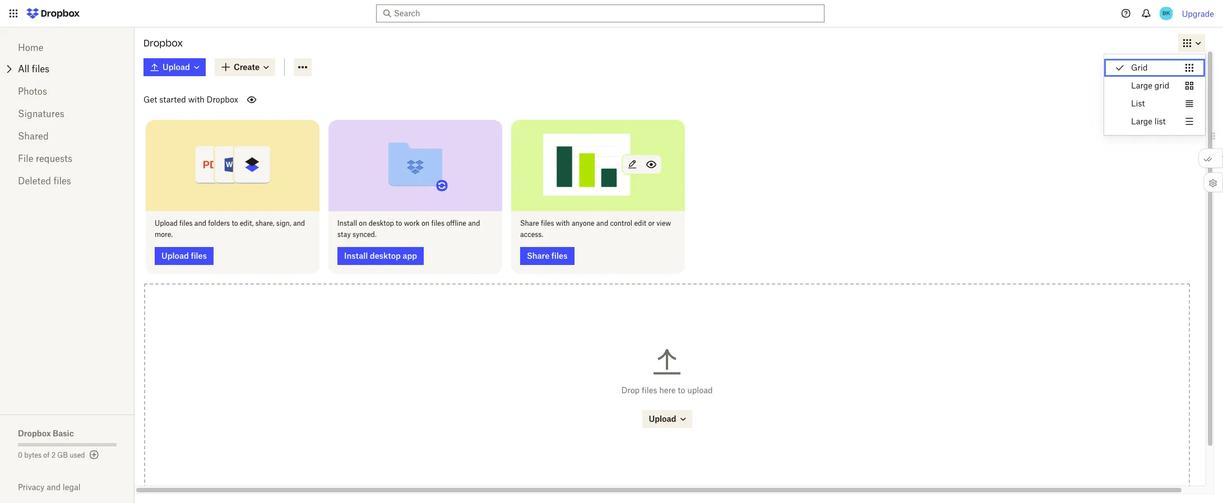 Task type: vqa. For each thing, say whether or not it's contained in the screenshot.
transfers
no



Task type: describe. For each thing, give the bounding box(es) containing it.
sign,
[[276, 219, 291, 227]]

large list radio item
[[1104, 113, 1205, 131]]

file requests link
[[18, 147, 117, 170]]

legal
[[63, 483, 80, 492]]

to inside upload files and folders to edit, share, sign, and more.
[[232, 219, 238, 227]]

offline
[[446, 219, 466, 227]]

drop files here to upload
[[621, 386, 713, 395]]

and left legal
[[47, 483, 61, 492]]

photos link
[[18, 80, 117, 103]]

upload
[[687, 386, 713, 395]]

large grid radio item
[[1104, 77, 1205, 95]]

dropbox logo - go to the homepage image
[[22, 4, 84, 22]]

files for share
[[541, 219, 554, 227]]

1 on from the left
[[359, 219, 367, 227]]

2
[[51, 451, 56, 460]]

started
[[159, 95, 186, 104]]

dropbox for dropbox basic
[[18, 429, 51, 438]]

privacy
[[18, 483, 44, 492]]

and right sign,
[[293, 219, 305, 227]]

upload
[[155, 219, 178, 227]]

with for files
[[556, 219, 570, 227]]

to for drop files here to upload
[[678, 386, 685, 395]]

folders
[[208, 219, 230, 227]]

shared link
[[18, 125, 117, 147]]

upgrade
[[1182, 9, 1214, 18]]

here
[[659, 386, 676, 395]]

only
[[1116, 59, 1131, 68]]

large for large grid
[[1131, 81, 1153, 90]]

files inside install on desktop to work on files offline and stay synced.
[[431, 219, 445, 227]]

have
[[1146, 59, 1161, 68]]

files for drop
[[642, 386, 657, 395]]

more.
[[155, 230, 173, 239]]

dropbox basic
[[18, 429, 74, 438]]

share
[[520, 219, 539, 227]]

grid radio item
[[1104, 59, 1205, 77]]

shared
[[18, 131, 49, 142]]

and left folders
[[194, 219, 206, 227]]

desktop
[[369, 219, 394, 227]]

share files with anyone and control edit or view access.
[[520, 219, 671, 239]]

anyone
[[572, 219, 595, 227]]

share,
[[256, 219, 274, 227]]

edit,
[[240, 219, 254, 227]]

bytes
[[24, 451, 42, 460]]

access
[[1162, 59, 1184, 68]]

view
[[657, 219, 671, 227]]

and inside install on desktop to work on files offline and stay synced.
[[468, 219, 480, 227]]

access.
[[520, 230, 543, 239]]

signatures link
[[18, 103, 117, 125]]

only you have access
[[1116, 59, 1184, 68]]

stay
[[337, 230, 351, 239]]

install on desktop to work on files offline and stay synced.
[[337, 219, 480, 239]]

of
[[43, 451, 50, 460]]

get started with dropbox
[[144, 95, 238, 104]]

with for started
[[188, 95, 204, 104]]



Task type: locate. For each thing, give the bounding box(es) containing it.
deleted files
[[18, 175, 71, 187]]

list
[[1155, 117, 1166, 126]]

work
[[404, 219, 420, 227]]

files right upload
[[179, 219, 193, 227]]

large inside radio item
[[1131, 117, 1153, 126]]

with left anyone
[[556, 219, 570, 227]]

large down list
[[1131, 117, 1153, 126]]

requests
[[36, 153, 72, 164]]

to inside install on desktop to work on files offline and stay synced.
[[396, 219, 402, 227]]

on up synced. at left top
[[359, 219, 367, 227]]

gb
[[57, 451, 68, 460]]

and inside share files with anyone and control edit or view access.
[[596, 219, 608, 227]]

to right here
[[678, 386, 685, 395]]

deleted
[[18, 175, 51, 187]]

2 on from the left
[[422, 219, 429, 227]]

home
[[18, 42, 43, 53]]

0 vertical spatial large
[[1131, 81, 1153, 90]]

1 vertical spatial with
[[556, 219, 570, 227]]

with right started on the top of page
[[188, 95, 204, 104]]

dropbox
[[144, 38, 183, 49], [207, 95, 238, 104], [18, 429, 51, 438]]

dropbox for dropbox
[[144, 38, 183, 49]]

2 large from the top
[[1131, 117, 1153, 126]]

1 vertical spatial large
[[1131, 117, 1153, 126]]

large list
[[1131, 117, 1166, 126]]

1 horizontal spatial on
[[422, 219, 429, 227]]

basic
[[53, 429, 74, 438]]

grid
[[1131, 63, 1148, 72]]

or
[[648, 219, 655, 227]]

to
[[232, 219, 238, 227], [396, 219, 402, 227], [678, 386, 685, 395]]

2 horizontal spatial to
[[678, 386, 685, 395]]

global header element
[[0, 0, 1223, 27]]

upload files and folders to edit, share, sign, and more.
[[155, 219, 305, 239]]

0 horizontal spatial dropbox
[[18, 429, 51, 438]]

install
[[337, 219, 357, 227]]

1 horizontal spatial with
[[556, 219, 570, 227]]

1 horizontal spatial dropbox
[[144, 38, 183, 49]]

files left offline
[[431, 219, 445, 227]]

get
[[144, 95, 157, 104]]

files inside upload files and folders to edit, share, sign, and more.
[[179, 219, 193, 227]]

home link
[[18, 36, 117, 59]]

edit
[[634, 219, 646, 227]]

files down 'file requests' link
[[53, 175, 71, 187]]

with inside share files with anyone and control edit or view access.
[[556, 219, 570, 227]]

large grid
[[1131, 81, 1169, 90]]

to left edit, at the left top
[[232, 219, 238, 227]]

synced.
[[353, 230, 377, 239]]

large
[[1131, 81, 1153, 90], [1131, 117, 1153, 126]]

0 vertical spatial with
[[188, 95, 204, 104]]

on
[[359, 219, 367, 227], [422, 219, 429, 227]]

files for deleted
[[53, 175, 71, 187]]

list radio item
[[1104, 95, 1205, 113]]

0
[[18, 451, 22, 460]]

file
[[18, 153, 33, 164]]

deleted files link
[[18, 170, 117, 192]]

files inside share files with anyone and control edit or view access.
[[541, 219, 554, 227]]

privacy and legal
[[18, 483, 80, 492]]

files left here
[[642, 386, 657, 395]]

and
[[194, 219, 206, 227], [293, 219, 305, 227], [468, 219, 480, 227], [596, 219, 608, 227], [47, 483, 61, 492]]

privacy and legal link
[[18, 483, 135, 492]]

files right share
[[541, 219, 554, 227]]

large for large list
[[1131, 117, 1153, 126]]

list
[[1131, 99, 1145, 108]]

on right work at the left top of the page
[[422, 219, 429, 227]]

to left work at the left top of the page
[[396, 219, 402, 227]]

2 vertical spatial dropbox
[[18, 429, 51, 438]]

0 vertical spatial dropbox
[[144, 38, 183, 49]]

files inside "link"
[[53, 175, 71, 187]]

you
[[1133, 59, 1144, 68]]

with
[[188, 95, 204, 104], [556, 219, 570, 227]]

signatures
[[18, 108, 64, 119]]

1 vertical spatial dropbox
[[207, 95, 238, 104]]

and right offline
[[468, 219, 480, 227]]

to for install on desktop to work on files offline and stay synced.
[[396, 219, 402, 227]]

files
[[53, 175, 71, 187], [179, 219, 193, 227], [431, 219, 445, 227], [541, 219, 554, 227], [642, 386, 657, 395]]

files for upload
[[179, 219, 193, 227]]

0 horizontal spatial on
[[359, 219, 367, 227]]

grid
[[1155, 81, 1169, 90]]

upgrade link
[[1182, 9, 1214, 18]]

drop
[[621, 386, 640, 395]]

photos
[[18, 86, 47, 97]]

large down grid
[[1131, 81, 1153, 90]]

0 bytes of 2 gb used
[[18, 451, 85, 460]]

large inside "radio item"
[[1131, 81, 1153, 90]]

0 horizontal spatial to
[[232, 219, 238, 227]]

file requests
[[18, 153, 72, 164]]

1 horizontal spatial to
[[396, 219, 402, 227]]

2 horizontal spatial dropbox
[[207, 95, 238, 104]]

1 large from the top
[[1131, 81, 1153, 90]]

get more space image
[[87, 448, 101, 462]]

used
[[70, 451, 85, 460]]

control
[[610, 219, 632, 227]]

and left 'control'
[[596, 219, 608, 227]]

0 horizontal spatial with
[[188, 95, 204, 104]]



